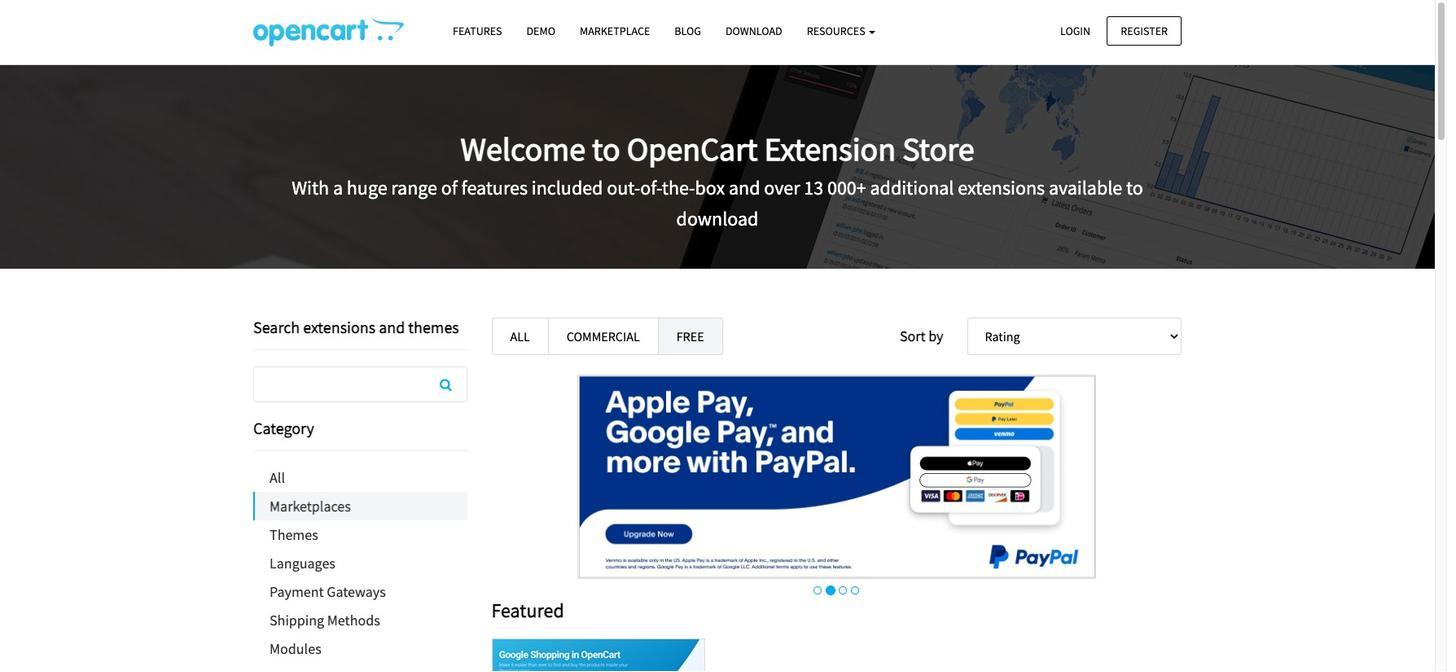 Task type: vqa. For each thing, say whether or not it's contained in the screenshot.
Launch Date text field
no



Task type: describe. For each thing, give the bounding box(es) containing it.
commercial link
[[548, 318, 659, 355]]

features link
[[441, 17, 514, 46]]

huge
[[347, 175, 387, 200]]

gateways
[[327, 582, 386, 601]]

included
[[532, 175, 603, 200]]

all link for commercial
[[492, 318, 549, 355]]

over
[[764, 175, 800, 200]]

0 horizontal spatial to
[[592, 128, 620, 169]]

sort by
[[900, 327, 944, 345]]

extensions inside welcome to opencart extension store with a huge range of features included out-of-the-box and over 13 000+ additional extensions available to download
[[958, 175, 1045, 200]]

register
[[1121, 23, 1168, 38]]

all for commercial
[[510, 328, 530, 345]]

category
[[253, 418, 314, 438]]

blog
[[675, 24, 701, 38]]

payment
[[270, 582, 324, 601]]

themes
[[270, 525, 318, 544]]

out-
[[607, 175, 640, 200]]

modules
[[270, 639, 322, 658]]

resources link
[[795, 17, 888, 46]]

google shopping for opencart image
[[493, 640, 704, 671]]

opencart - marketplace image
[[253, 17, 404, 46]]

methods
[[327, 611, 380, 630]]

themes link
[[253, 521, 467, 549]]

0 horizontal spatial and
[[379, 317, 405, 337]]

shipping methods link
[[253, 606, 467, 635]]

themes
[[408, 317, 459, 337]]

marketplace link
[[568, 17, 663, 46]]

box
[[695, 175, 725, 200]]

shipping
[[270, 611, 324, 630]]

languages
[[270, 554, 336, 573]]

all for marketplaces
[[270, 468, 285, 487]]

opencart
[[627, 128, 758, 169]]

0 horizontal spatial extensions
[[303, 317, 376, 337]]

store
[[903, 128, 975, 169]]

marketplaces link
[[255, 492, 467, 521]]

paypal payment gateway image
[[577, 375, 1096, 579]]

blog link
[[663, 17, 714, 46]]

login link
[[1047, 16, 1105, 46]]

free link
[[658, 318, 723, 355]]

sort
[[900, 327, 926, 345]]

marketplaces
[[270, 497, 351, 516]]

000+
[[828, 175, 866, 200]]

register link
[[1107, 16, 1182, 46]]

resources
[[807, 24, 868, 38]]

marketplace
[[580, 24, 650, 38]]



Task type: locate. For each thing, give the bounding box(es) containing it.
1 horizontal spatial and
[[729, 175, 760, 200]]

search
[[253, 317, 300, 337]]

1 vertical spatial to
[[1127, 175, 1144, 200]]

demo
[[527, 24, 556, 38]]

shipping methods
[[270, 611, 380, 630]]

0 horizontal spatial all link
[[253, 463, 467, 492]]

1 vertical spatial all link
[[253, 463, 467, 492]]

1 horizontal spatial all
[[510, 328, 530, 345]]

the-
[[662, 175, 695, 200]]

of-
[[640, 175, 662, 200]]

to
[[592, 128, 620, 169], [1127, 175, 1144, 200]]

payment gateways
[[270, 582, 386, 601]]

modules link
[[253, 635, 467, 663]]

of
[[441, 175, 458, 200]]

welcome
[[461, 128, 586, 169]]

welcome to opencart extension store with a huge range of features included out-of-the-box and over 13 000+ additional extensions available to download
[[292, 128, 1144, 231]]

1 vertical spatial extensions
[[303, 317, 376, 337]]

available
[[1049, 175, 1123, 200]]

all
[[510, 328, 530, 345], [270, 468, 285, 487]]

search extensions and themes
[[253, 317, 459, 337]]

login
[[1061, 23, 1091, 38]]

extensions right search
[[303, 317, 376, 337]]

download
[[677, 206, 759, 231]]

languages link
[[253, 549, 467, 578]]

0 vertical spatial all
[[510, 328, 530, 345]]

1 vertical spatial and
[[379, 317, 405, 337]]

extension
[[765, 128, 896, 169]]

payment gateways link
[[253, 578, 467, 606]]

demo link
[[514, 17, 568, 46]]

1 horizontal spatial all link
[[492, 318, 549, 355]]

a
[[333, 175, 343, 200]]

and right box
[[729, 175, 760, 200]]

download link
[[714, 17, 795, 46]]

0 vertical spatial to
[[592, 128, 620, 169]]

13
[[804, 175, 824, 200]]

and
[[729, 175, 760, 200], [379, 317, 405, 337]]

commercial
[[567, 328, 640, 345]]

features
[[462, 175, 528, 200]]

0 vertical spatial and
[[729, 175, 760, 200]]

1 horizontal spatial to
[[1127, 175, 1144, 200]]

and inside welcome to opencart extension store with a huge range of features included out-of-the-box and over 13 000+ additional extensions available to download
[[729, 175, 760, 200]]

0 vertical spatial all link
[[492, 318, 549, 355]]

free
[[677, 328, 704, 345]]

all link
[[492, 318, 549, 355], [253, 463, 467, 492]]

featured
[[492, 598, 564, 623]]

search image
[[440, 378, 452, 391]]

by
[[929, 327, 944, 345]]

1 horizontal spatial extensions
[[958, 175, 1045, 200]]

and left themes
[[379, 317, 405, 337]]

all link for marketplaces
[[253, 463, 467, 492]]

with
[[292, 175, 329, 200]]

None text field
[[254, 367, 466, 402]]

range
[[391, 175, 437, 200]]

1 vertical spatial all
[[270, 468, 285, 487]]

features
[[453, 24, 502, 38]]

extensions
[[958, 175, 1045, 200], [303, 317, 376, 337]]

0 horizontal spatial all
[[270, 468, 285, 487]]

download
[[726, 24, 783, 38]]

extensions down the store
[[958, 175, 1045, 200]]

to up out-
[[592, 128, 620, 169]]

additional
[[870, 175, 954, 200]]

0 vertical spatial extensions
[[958, 175, 1045, 200]]

to right available
[[1127, 175, 1144, 200]]



